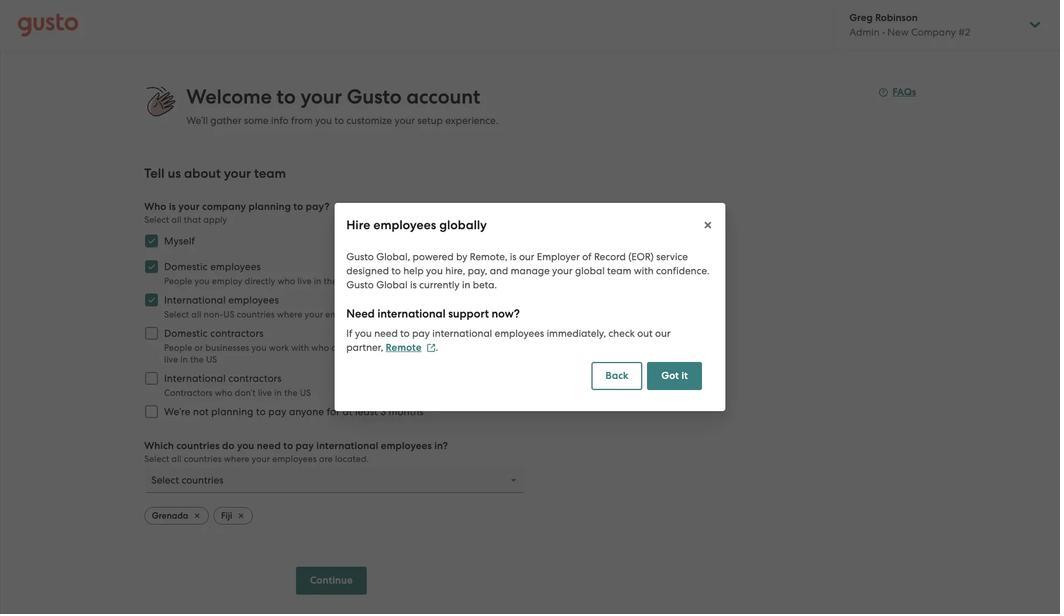 Task type: describe. For each thing, give the bounding box(es) containing it.
powered
[[413, 251, 454, 263]]

with inside people or businesses you work with who are under contract for a specific project, who live in the us
[[291, 343, 309, 354]]

located.
[[335, 454, 369, 465]]

hire employees globally
[[347, 218, 487, 233]]

company
[[202, 201, 246, 213]]

global,
[[377, 251, 410, 263]]

in up select all non-us countries where your employees are located
[[314, 276, 322, 287]]

we're not planning to pay anyone for at least 3 months
[[164, 406, 424, 418]]

need inside if you need to pay international employees immediately, check out our partner,
[[374, 328, 398, 340]]

anyone
[[289, 406, 324, 418]]

remote,
[[470, 251, 508, 263]]

or
[[195, 343, 203, 354]]

Myself checkbox
[[138, 228, 164, 254]]

which countries do you need to pay international employees in? select all countries where your employees are located.
[[144, 440, 448, 465]]

directly
[[245, 276, 276, 287]]

work
[[269, 343, 289, 354]]

non-
[[204, 310, 224, 320]]

contract
[[374, 343, 409, 354]]

account
[[407, 85, 481, 109]]

we're
[[164, 406, 191, 418]]

don't
[[235, 388, 256, 399]]

our inside if you need to pay international employees immediately, check out our partner,
[[656, 328, 671, 340]]

not
[[193, 406, 209, 418]]

help
[[404, 265, 424, 277]]

select all non-us countries where your employees are located
[[164, 310, 420, 320]]

contractors for domestic contractors
[[210, 328, 264, 340]]

employees down 'we're not planning to pay anyone for at least 3 months'
[[273, 454, 317, 465]]

select inside who is your company planning to pay? select all that apply
[[144, 215, 169, 225]]

gusto global international employee suppor dialog
[[335, 203, 726, 412]]

manage
[[511, 265, 550, 277]]

welcome to your gusto account we'll gather some info from you to customize your setup experience.
[[186, 85, 499, 126]]

employ
[[212, 276, 243, 287]]

back
[[606, 370, 629, 382]]

partner,
[[347, 342, 384, 354]]

us down international employees
[[224, 310, 235, 320]]

if
[[347, 328, 353, 340]]

0 vertical spatial countries
[[237, 310, 275, 320]]

need international support now?
[[347, 307, 520, 321]]

we'll
[[186, 115, 208, 126]]

welcome
[[186, 85, 272, 109]]

2 horizontal spatial is
[[510, 251, 517, 263]]

to inside which countries do you need to pay international employees in? select all countries where your employees are located.
[[284, 440, 293, 453]]

you inside gusto global, powered by remote, is our employer of record (eor) service designed to help you hire, pay, and manage your global team with confidence. gusto global is currently in beta.
[[426, 265, 443, 277]]

with inside gusto global, powered by remote, is our employer of record (eor) service designed to help you hire, pay, and manage your global team with confidence. gusto global is currently in beta.
[[634, 265, 654, 277]]

immediately,
[[547, 328, 606, 340]]

service
[[657, 251, 688, 263]]

do
[[222, 440, 235, 453]]

confidence.
[[657, 265, 710, 277]]

currently
[[419, 279, 460, 291]]

people for domestic employees
[[164, 276, 192, 287]]

international for international contractors
[[164, 373, 226, 385]]

info
[[271, 115, 289, 126]]

employees up if
[[326, 310, 370, 320]]

faqs button
[[879, 85, 917, 100]]

you inside which countries do you need to pay international employees in? select all countries where your employees are located.
[[237, 440, 255, 453]]

people for domestic contractors
[[164, 343, 192, 354]]

2 horizontal spatial the
[[324, 276, 337, 287]]

gusto global, powered by remote, is our employer of record (eor) service designed to help you hire, pay, and manage your global team with confidence. gusto global is currently in beta.
[[347, 251, 710, 291]]

who
[[144, 201, 167, 213]]

1 horizontal spatial where
[[277, 310, 303, 320]]

grenada
[[152, 511, 188, 522]]

us inside people or businesses you work with who are under contract for a specific project, who live in the us
[[206, 355, 217, 365]]

employees inside if you need to pay international employees immediately, check out our partner,
[[495, 328, 545, 340]]

remote link
[[386, 342, 436, 354]]

months
[[389, 406, 424, 418]]

the inside people or businesses you work with who are under contract for a specific project, who live in the us
[[190, 355, 204, 365]]

your inside who is your company planning to pay? select all that apply
[[179, 201, 200, 213]]

myself
[[164, 235, 195, 247]]

domestic for domestic contractors
[[164, 328, 208, 340]]

1 vertical spatial planning
[[211, 406, 254, 418]]

1 vertical spatial select
[[164, 310, 189, 320]]

record
[[594, 251, 626, 263]]

who down international contractors
[[215, 388, 233, 399]]

beta.
[[473, 279, 497, 291]]

3
[[381, 406, 386, 418]]

from
[[291, 115, 313, 126]]

(eor)
[[629, 251, 654, 263]]

out
[[638, 328, 653, 340]]

0 vertical spatial international
[[378, 307, 446, 321]]

to inside who is your company planning to pay? select all that apply
[[294, 201, 303, 213]]

now?
[[492, 307, 520, 321]]

your up from
[[301, 85, 342, 109]]

your left setup
[[395, 115, 415, 126]]

pay?
[[306, 201, 330, 213]]

who right directly
[[278, 276, 295, 287]]

at
[[343, 406, 353, 418]]

International contractors checkbox
[[138, 366, 164, 392]]

back button
[[592, 362, 643, 390]]

designed
[[347, 265, 389, 277]]

to inside if you need to pay international employees immediately, check out our partner,
[[400, 328, 410, 340]]

got
[[662, 370, 680, 382]]

globally
[[440, 218, 487, 233]]

employees up global,
[[374, 218, 437, 233]]

contractors for international contractors
[[228, 373, 282, 385]]

in up 'we're not planning to pay anyone for at least 3 months'
[[274, 388, 282, 399]]

are inside which countries do you need to pay international employees in? select all countries where your employees are located.
[[319, 454, 333, 465]]

continue button
[[296, 567, 367, 595]]

under
[[348, 343, 372, 354]]

setup
[[418, 115, 443, 126]]

got it
[[662, 370, 688, 382]]

all inside who is your company planning to pay? select all that apply
[[172, 215, 182, 225]]

hire,
[[446, 265, 466, 277]]

project,
[[466, 343, 498, 354]]

2 gusto from the top
[[347, 251, 374, 263]]

us up anyone at the bottom left of the page
[[300, 388, 311, 399]]

3 gusto from the top
[[347, 279, 374, 291]]

2 vertical spatial is
[[410, 279, 417, 291]]

select inside which countries do you need to pay international employees in? select all countries where your employees are located.
[[144, 454, 169, 465]]

domestic contractors
[[164, 328, 264, 340]]

specific
[[433, 343, 464, 354]]

some
[[244, 115, 269, 126]]

home image
[[18, 13, 78, 37]]

global
[[575, 265, 605, 277]]

team inside gusto global, powered by remote, is our employer of record (eor) service designed to help you hire, pay, and manage your global team with confidence. gusto global is currently in beta.
[[608, 265, 632, 277]]

and
[[490, 265, 509, 277]]

international inside which countries do you need to pay international employees in? select all countries where your employees are located.
[[317, 440, 379, 453]]

employees up employ
[[210, 261, 261, 273]]



Task type: locate. For each thing, give the bounding box(es) containing it.
with down (eor)
[[634, 265, 654, 277]]

We're not planning to pay anyone for at least 3 months checkbox
[[138, 399, 164, 425]]

to down global,
[[392, 265, 401, 277]]

1 vertical spatial the
[[190, 355, 204, 365]]

2 domestic from the top
[[164, 328, 208, 340]]

remote
[[386, 342, 422, 354]]

where up work
[[277, 310, 303, 320]]

to left pay? in the left of the page
[[294, 201, 303, 213]]

your down 'we're not planning to pay anyone for at least 3 months'
[[252, 454, 270, 465]]

our inside gusto global, powered by remote, is our employer of record (eor) service designed to help you hire, pay, and manage your global team with confidence. gusto global is currently in beta.
[[519, 251, 535, 263]]

1 vertical spatial pay
[[269, 406, 287, 418]]

pay for international
[[412, 328, 430, 340]]

gather
[[211, 115, 242, 126]]

gusto up designed
[[347, 251, 374, 263]]

2 vertical spatial the
[[284, 388, 298, 399]]

1 horizontal spatial our
[[656, 328, 671, 340]]

need right the do
[[257, 440, 281, 453]]

us down businesses
[[206, 355, 217, 365]]

1 gusto from the top
[[347, 85, 402, 109]]

live
[[298, 276, 312, 287], [164, 355, 178, 365], [258, 388, 272, 399]]

people
[[164, 276, 192, 287], [164, 343, 192, 354]]

1 vertical spatial people
[[164, 343, 192, 354]]

with
[[634, 265, 654, 277], [291, 343, 309, 354]]

0 vertical spatial all
[[172, 215, 182, 225]]

is down "help"
[[410, 279, 417, 291]]

people left or
[[164, 343, 192, 354]]

gusto up customize
[[347, 85, 402, 109]]

to up info
[[277, 85, 296, 109]]

who is your company planning to pay? select all that apply
[[144, 201, 330, 225]]

1 horizontal spatial need
[[374, 328, 398, 340]]

international up located.
[[317, 440, 379, 453]]

all left that
[[172, 215, 182, 225]]

employees down people you employ directly who live in the us on the top of the page
[[228, 294, 279, 306]]

to inside gusto global, powered by remote, is our employer of record (eor) service designed to help you hire, pay, and manage your global team with confidence. gusto global is currently in beta.
[[392, 265, 401, 277]]

Domestic employees checkbox
[[138, 254, 164, 280]]

0 vertical spatial select
[[144, 215, 169, 225]]

gusto inside welcome to your gusto account we'll gather some info from you to customize your setup experience.
[[347, 85, 402, 109]]

2 vertical spatial are
[[319, 454, 333, 465]]

a
[[425, 343, 431, 354]]

0 vertical spatial gusto
[[347, 85, 402, 109]]

to left customize
[[335, 115, 344, 126]]

1 vertical spatial contractors
[[228, 373, 282, 385]]

are left located.
[[319, 454, 333, 465]]

to up the remote at the left of page
[[400, 328, 410, 340]]

need
[[374, 328, 398, 340], [257, 440, 281, 453]]

businesses
[[206, 343, 249, 354]]

1 vertical spatial team
[[608, 265, 632, 277]]

domestic
[[164, 261, 208, 273], [164, 328, 208, 340]]

people or businesses you work with who are under contract for a specific project, who live in the us
[[164, 343, 518, 365]]

0 vertical spatial with
[[634, 265, 654, 277]]

2 vertical spatial countries
[[184, 454, 222, 465]]

0 vertical spatial pay
[[412, 328, 430, 340]]

international up remote link
[[378, 307, 446, 321]]

international up non-
[[164, 294, 226, 306]]

0 vertical spatial are
[[372, 310, 386, 320]]

1 vertical spatial where
[[224, 454, 250, 465]]

pay
[[412, 328, 430, 340], [269, 406, 287, 418], [296, 440, 314, 453]]

which
[[144, 440, 174, 453]]

1 vertical spatial need
[[257, 440, 281, 453]]

international employees
[[164, 294, 279, 306]]

1 horizontal spatial live
[[258, 388, 272, 399]]

0 horizontal spatial where
[[224, 454, 250, 465]]

2 international from the top
[[164, 373, 226, 385]]

gusto
[[347, 85, 402, 109], [347, 251, 374, 263], [347, 279, 374, 291]]

2 horizontal spatial pay
[[412, 328, 430, 340]]

contractors
[[164, 388, 213, 399]]

domestic for domestic employees
[[164, 261, 208, 273]]

where down the do
[[224, 454, 250, 465]]

in
[[314, 276, 322, 287], [462, 279, 471, 291], [181, 355, 188, 365], [274, 388, 282, 399]]

for left a
[[411, 343, 423, 354]]

team up who is your company planning to pay? select all that apply
[[254, 166, 286, 181]]

to
[[277, 85, 296, 109], [335, 115, 344, 126], [294, 201, 303, 213], [392, 265, 401, 277], [400, 328, 410, 340], [256, 406, 266, 418], [284, 440, 293, 453]]

the up 'we're not planning to pay anyone for at least 3 months'
[[284, 388, 298, 399]]

0 horizontal spatial our
[[519, 251, 535, 263]]

0 vertical spatial the
[[324, 276, 337, 287]]

1 vertical spatial international
[[433, 328, 493, 340]]

planning down contractors who don't live in the us
[[211, 406, 254, 418]]

employees down months
[[381, 440, 432, 453]]

who right the project,
[[500, 343, 518, 354]]

domestic up or
[[164, 328, 208, 340]]

that
[[184, 215, 201, 225]]

gusto down designed
[[347, 279, 374, 291]]

your
[[301, 85, 342, 109], [395, 115, 415, 126], [224, 166, 251, 181], [179, 201, 200, 213], [553, 265, 573, 277], [305, 310, 323, 320], [252, 454, 270, 465]]

us up need
[[340, 276, 351, 287]]

0 vertical spatial our
[[519, 251, 535, 263]]

1 vertical spatial for
[[327, 406, 340, 418]]

1 horizontal spatial is
[[410, 279, 417, 291]]

1 vertical spatial gusto
[[347, 251, 374, 263]]

people inside people or businesses you work with who are under contract for a specific project, who live in the us
[[164, 343, 192, 354]]

us
[[168, 166, 181, 181]]

0 horizontal spatial live
[[164, 355, 178, 365]]

fiji
[[221, 511, 233, 522]]

International employees checkbox
[[138, 287, 164, 313]]

located
[[388, 310, 420, 320]]

tell us about your team
[[144, 166, 286, 181]]

the down or
[[190, 355, 204, 365]]

experience.
[[446, 115, 499, 126]]

of
[[583, 251, 592, 263]]

who left under
[[312, 343, 329, 354]]

international
[[164, 294, 226, 306], [164, 373, 226, 385]]

are inside people or businesses you work with who are under contract for a specific project, who live in the us
[[332, 343, 345, 354]]

global
[[377, 279, 408, 291]]

planning inside who is your company planning to pay? select all that apply
[[249, 201, 291, 213]]

our right the out
[[656, 328, 671, 340]]

it
[[682, 370, 688, 382]]

your inside which countries do you need to pay international employees in? select all countries where your employees are located.
[[252, 454, 270, 465]]

faqs
[[893, 86, 917, 98]]

customize
[[347, 115, 392, 126]]

1 horizontal spatial for
[[411, 343, 423, 354]]

0 horizontal spatial with
[[291, 343, 309, 354]]

are left under
[[332, 343, 345, 354]]

is right who
[[169, 201, 176, 213]]

least
[[355, 406, 378, 418]]

is up manage on the top of the page
[[510, 251, 517, 263]]

our
[[519, 251, 535, 263], [656, 328, 671, 340]]

0 vertical spatial for
[[411, 343, 423, 354]]

1 vertical spatial are
[[332, 343, 345, 354]]

dialog main content element
[[335, 243, 726, 412]]

1 horizontal spatial team
[[608, 265, 632, 277]]

for left at
[[327, 406, 340, 418]]

0 vertical spatial contractors
[[210, 328, 264, 340]]

you
[[315, 115, 332, 126], [426, 265, 443, 277], [195, 276, 210, 287], [355, 328, 372, 340], [252, 343, 267, 354], [237, 440, 255, 453]]

1 people from the top
[[164, 276, 192, 287]]

with right work
[[291, 343, 309, 354]]

international up contractors
[[164, 373, 226, 385]]

1 horizontal spatial with
[[634, 265, 654, 277]]

2 vertical spatial international
[[317, 440, 379, 453]]

1 domestic from the top
[[164, 261, 208, 273]]

2 vertical spatial all
[[172, 454, 182, 465]]

2 vertical spatial live
[[258, 388, 272, 399]]

our up manage on the top of the page
[[519, 251, 535, 263]]

you down powered
[[426, 265, 443, 277]]

select up domestic contractors checkbox at the left bottom of the page
[[164, 310, 189, 320]]

pay for anyone
[[269, 406, 287, 418]]

0 vertical spatial international
[[164, 294, 226, 306]]

1 international from the top
[[164, 294, 226, 306]]

your up that
[[179, 201, 200, 213]]

need inside which countries do you need to pay international employees in? select all countries where your employees are located.
[[257, 440, 281, 453]]

all down which
[[172, 454, 182, 465]]

support
[[449, 307, 489, 321]]

0 vertical spatial domestic
[[164, 261, 208, 273]]

hire
[[347, 218, 371, 233]]

your down employer
[[553, 265, 573, 277]]

you down domestic employees
[[195, 276, 210, 287]]

1 vertical spatial international
[[164, 373, 226, 385]]

live inside people or businesses you work with who are under contract for a specific project, who live in the us
[[164, 355, 178, 365]]

people up international employees option
[[164, 276, 192, 287]]

0 vertical spatial where
[[277, 310, 303, 320]]

employees
[[374, 218, 437, 233], [210, 261, 261, 273], [228, 294, 279, 306], [326, 310, 370, 320], [495, 328, 545, 340], [381, 440, 432, 453], [273, 454, 317, 465]]

0 vertical spatial need
[[374, 328, 398, 340]]

your left need
[[305, 310, 323, 320]]

tell
[[144, 166, 165, 181]]

are
[[372, 310, 386, 320], [332, 343, 345, 354], [319, 454, 333, 465]]

0 horizontal spatial is
[[169, 201, 176, 213]]

the
[[324, 276, 337, 287], [190, 355, 204, 365], [284, 388, 298, 399]]

you right from
[[315, 115, 332, 126]]

live up international contractors checkbox
[[164, 355, 178, 365]]

you inside if you need to pay international employees immediately, check out our partner,
[[355, 328, 372, 340]]

2 vertical spatial select
[[144, 454, 169, 465]]

domestic employees
[[164, 261, 261, 273]]

pay left anyone at the bottom left of the page
[[269, 406, 287, 418]]

0 vertical spatial live
[[298, 276, 312, 287]]

grenada link
[[144, 508, 209, 525]]

0 vertical spatial people
[[164, 276, 192, 287]]

need
[[347, 307, 375, 321]]

in inside gusto global, powered by remote, is our employer of record (eor) service designed to help you hire, pay, and manage your global team with confidence. gusto global is currently in beta.
[[462, 279, 471, 291]]

in down hire, at the top
[[462, 279, 471, 291]]

got it button
[[648, 362, 703, 390]]

your right about on the top left of page
[[224, 166, 251, 181]]

team down record
[[608, 265, 632, 277]]

2 vertical spatial gusto
[[347, 279, 374, 291]]

countries left the do
[[176, 440, 220, 453]]

employees down now?
[[495, 328, 545, 340]]

0 horizontal spatial pay
[[269, 406, 287, 418]]

international contractors
[[164, 373, 282, 385]]

0 vertical spatial planning
[[249, 201, 291, 213]]

countries
[[237, 310, 275, 320], [176, 440, 220, 453], [184, 454, 222, 465]]

2 people from the top
[[164, 343, 192, 354]]

Domestic contractors checkbox
[[138, 321, 164, 347]]

need up contract
[[374, 328, 398, 340]]

your inside gusto global, powered by remote, is our employer of record (eor) service designed to help you hire, pay, and manage your global team with confidence. gusto global is currently in beta.
[[553, 265, 573, 277]]

international for international employees
[[164, 294, 226, 306]]

1 vertical spatial domestic
[[164, 328, 208, 340]]

you right if
[[355, 328, 372, 340]]

team
[[254, 166, 286, 181], [608, 265, 632, 277]]

where inside which countries do you need to pay international employees in? select all countries where your employees are located.
[[224, 454, 250, 465]]

1 vertical spatial is
[[510, 251, 517, 263]]

in up contractors
[[181, 355, 188, 365]]

by
[[456, 251, 468, 263]]

countries down not
[[184, 454, 222, 465]]

employer
[[537, 251, 580, 263]]

live up select all non-us countries where your employees are located
[[298, 276, 312, 287]]

contractors who don't live in the us
[[164, 388, 311, 399]]

1 horizontal spatial pay
[[296, 440, 314, 453]]

all left non-
[[191, 310, 202, 320]]

account menu element
[[835, 0, 1043, 50]]

pay inside which countries do you need to pay international employees in? select all countries where your employees are located.
[[296, 440, 314, 453]]

are left located
[[372, 310, 386, 320]]

continue
[[310, 575, 353, 587]]

planning right "company"
[[249, 201, 291, 213]]

1 vertical spatial all
[[191, 310, 202, 320]]

2 vertical spatial pay
[[296, 440, 314, 453]]

the left designed
[[324, 276, 337, 287]]

domestic down the myself
[[164, 261, 208, 273]]

0 horizontal spatial need
[[257, 440, 281, 453]]

1 horizontal spatial the
[[284, 388, 298, 399]]

pay up a
[[412, 328, 430, 340]]

pay,
[[468, 265, 488, 277]]

is inside who is your company planning to pay? select all that apply
[[169, 201, 176, 213]]

pay down anyone at the bottom left of the page
[[296, 440, 314, 453]]

is
[[169, 201, 176, 213], [510, 251, 517, 263], [410, 279, 417, 291]]

select down which
[[144, 454, 169, 465]]

people you employ directly who live in the us
[[164, 276, 351, 287]]

you right the do
[[237, 440, 255, 453]]

live right don't
[[258, 388, 272, 399]]

countries down people you employ directly who live in the us on the top of the page
[[237, 310, 275, 320]]

in?
[[435, 440, 448, 453]]

2 horizontal spatial live
[[298, 276, 312, 287]]

fiji link
[[214, 508, 253, 525]]

pay inside if you need to pay international employees immediately, check out our partner,
[[412, 328, 430, 340]]

contractors up businesses
[[210, 328, 264, 340]]

in inside people or businesses you work with who are under contract for a specific project, who live in the us
[[181, 355, 188, 365]]

to down contractors who don't live in the us
[[256, 406, 266, 418]]

contractors
[[210, 328, 264, 340], [228, 373, 282, 385]]

you inside people or businesses you work with who are under contract for a specific project, who live in the us
[[252, 343, 267, 354]]

who
[[278, 276, 295, 287], [312, 343, 329, 354], [500, 343, 518, 354], [215, 388, 233, 399]]

1 vertical spatial countries
[[176, 440, 220, 453]]

select down who
[[144, 215, 169, 225]]

1 vertical spatial with
[[291, 343, 309, 354]]

you inside welcome to your gusto account we'll gather some info from you to customize your setup experience.
[[315, 115, 332, 126]]

apply
[[204, 215, 227, 225]]

1 vertical spatial live
[[164, 355, 178, 365]]

0 vertical spatial is
[[169, 201, 176, 213]]

international inside if you need to pay international employees immediately, check out our partner,
[[433, 328, 493, 340]]

us
[[340, 276, 351, 287], [224, 310, 235, 320], [206, 355, 217, 365], [300, 388, 311, 399]]

all inside which countries do you need to pay international employees in? select all countries where your employees are located.
[[172, 454, 182, 465]]

you left work
[[252, 343, 267, 354]]

0 horizontal spatial for
[[327, 406, 340, 418]]

international up specific
[[433, 328, 493, 340]]

0 horizontal spatial the
[[190, 355, 204, 365]]

select
[[144, 215, 169, 225], [164, 310, 189, 320], [144, 454, 169, 465]]

0 horizontal spatial team
[[254, 166, 286, 181]]

to down 'we're not planning to pay anyone for at least 3 months'
[[284, 440, 293, 453]]

1 vertical spatial our
[[656, 328, 671, 340]]

check
[[609, 328, 635, 340]]

contractors up don't
[[228, 373, 282, 385]]

about
[[184, 166, 221, 181]]

0 vertical spatial team
[[254, 166, 286, 181]]

for inside people or businesses you work with who are under contract for a specific project, who live in the us
[[411, 343, 423, 354]]



Task type: vqa. For each thing, say whether or not it's contained in the screenshot.
Employment type button
no



